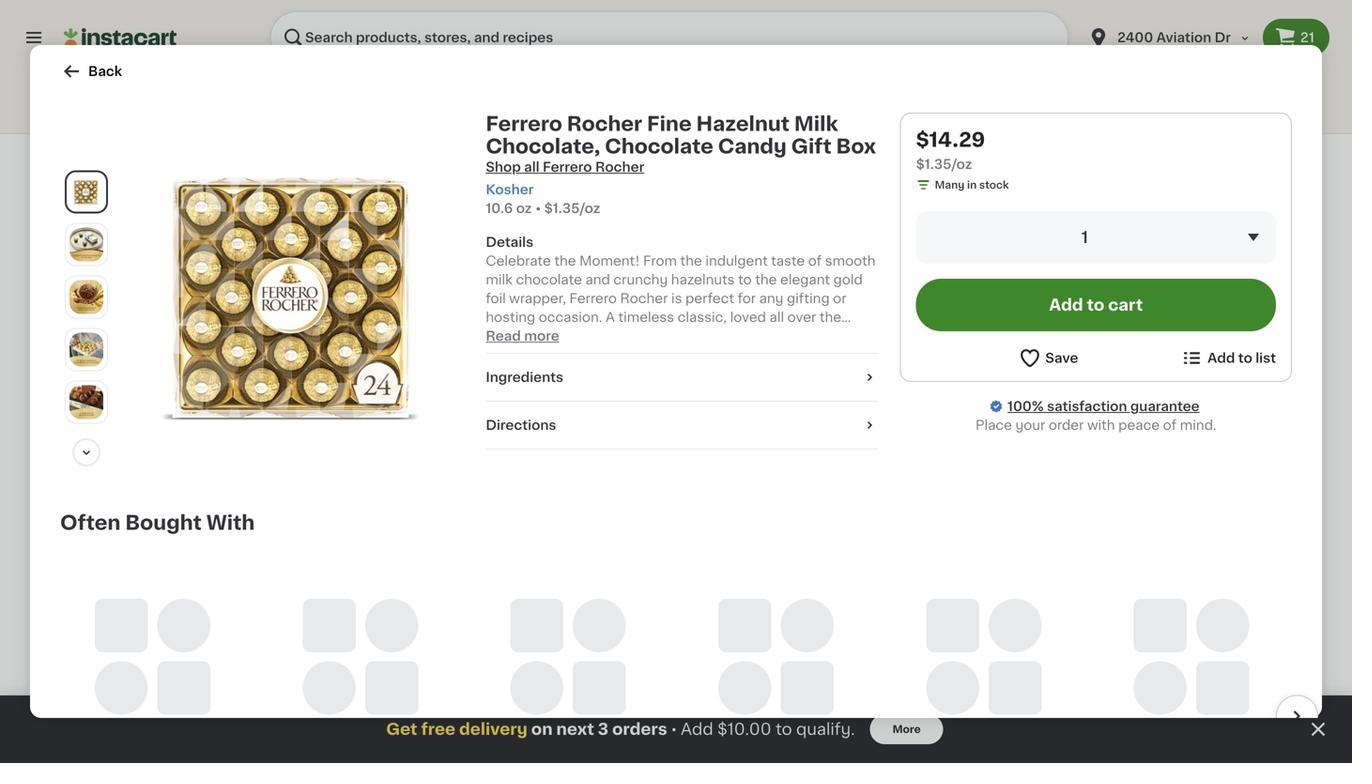 Task type: vqa. For each thing, say whether or not it's contained in the screenshot.
number
no



Task type: locate. For each thing, give the bounding box(es) containing it.
ghirardelli milk chocolate squares with caramel filling down loved
[[710, 354, 839, 405]]

1 horizontal spatial $ 29 11
[[1179, 727, 1223, 746]]

3 eataly from the left
[[555, 11, 596, 24]]

ghirardelli inside ghirardelli peppermint bark chocolate squares
[[865, 354, 933, 367]]

squares inside ghirardelli premium assorted chocolate squares 15.8 oz
[[1020, 392, 1074, 405]]

cart
[[1109, 297, 1144, 313]]

from up 'dressed'
[[909, 11, 943, 24]]

14 inside $ 14 ferrero rocher fine hazelnut milk chocolate, chocolate candy gift box
[[101, 329, 124, 349]]

order
[[1049, 419, 1085, 432]]

0 horizontal spatial hazelnut
[[90, 373, 149, 386]]

1 inside button
[[90, 30, 95, 40]]

in down $14.29 $1.35/oz
[[968, 180, 977, 190]]

29 inside $ 14 29
[[1056, 330, 1069, 340]]

gift inside ferrero rocher fine hazelnut milk chocolate, chocolate candy gift box shop all ferrero rocher kosher 10.6 oz • $1.35/oz
[[792, 137, 832, 156]]

the down details button
[[681, 255, 703, 268]]

rocher
[[567, 114, 643, 134], [621, 292, 668, 305], [141, 354, 189, 367], [296, 354, 344, 367]]

ferrero inside ferrero rocher fine hazelnut milk chocolate, chocolate candy gift box shop all ferrero rocher kosher 10.6 oz • $1.35/oz
[[486, 114, 563, 134]]

1 eataly taste of olio gift box button from the left
[[245, 0, 393, 46]]

chocolate
[[605, 137, 714, 156], [555, 373, 624, 386], [710, 373, 779, 386], [1084, 373, 1152, 386], [1175, 373, 1244, 386], [165, 392, 234, 405], [320, 392, 389, 405], [400, 392, 469, 405], [865, 392, 934, 405], [1234, 392, 1302, 405]]

3
[[598, 722, 609, 738]]

treatment tracker modal dialog
[[0, 696, 1353, 764]]

milk inside $ 14 ferrero rocher fine hazelnut milk chocolate, chocolate candy gift box
[[152, 373, 179, 386]]

eataly inside eataly italian holiday breakfast
[[400, 11, 441, 24]]

occasion.
[[539, 311, 603, 324]]

wholesale
[[553, 111, 609, 122]]

0 horizontal spatial $ 34 94
[[94, 727, 144, 746]]

ghirardelli up assorted on the right of page
[[1020, 354, 1088, 367]]

filling inside button
[[800, 392, 839, 405]]

eataly for eataly the 5-star chef button
[[555, 11, 596, 24]]

10.6 inside ferrero rocher fine hazelnut milk chocolate, chocolate candy gift box shop all ferrero rocher kosher 10.6 oz • $1.35/oz
[[486, 202, 513, 215]]

1 eataly taste of olio gift box from the left
[[245, 11, 372, 43]]

ferrero up enlarge candy & chocolate ferrero rocher fine hazelnut milk chocolate, chocolate candy gift box angle_top (opens in a new tab) icon
[[90, 354, 138, 367]]

5 left '59'
[[1186, 329, 1199, 349]]

hazelnut inside ferrero rocher fine hazelnut milk chocolate, chocolate candy gift box shop all ferrero rocher kosher 10.6 oz • $1.35/oz
[[697, 114, 790, 134]]

item carousel region containing 14
[[54, 172, 1323, 481]]

ferrero up 'shop'
[[486, 114, 563, 134]]

$1.35/oz down ferrero
[[545, 202, 601, 215]]

2 93 from the left
[[1055, 728, 1069, 738]]

all left over
[[770, 311, 785, 324]]

more
[[524, 330, 560, 343]]

oz inside ghirardelli premium assorted chocolate squares 15.8 oz
[[1044, 410, 1057, 420]]

$1.35/oz down $14.29
[[917, 158, 973, 171]]

1 each button
[[90, 0, 238, 42]]

holiday
[[487, 11, 538, 24]]

can't-
[[125, 512, 192, 532]]

caramel down loved
[[742, 392, 797, 405]]

1 horizontal spatial any
[[760, 292, 784, 305]]

from up crunchy
[[644, 255, 677, 268]]

convenience button
[[634, 79, 719, 133]]

more button
[[871, 715, 944, 745]]

2 horizontal spatial chocolate,
[[486, 137, 601, 156]]

fine inside 'ferrero rocher fine hazelnut milk chocolate, chocolate candy gift box'
[[347, 354, 375, 367]]

0 vertical spatial stock
[[980, 180, 1010, 190]]

hazelnut inside 'ferrero rocher fine hazelnut milk chocolate, chocolate candy gift box'
[[245, 373, 304, 386]]

0 horizontal spatial 11
[[749, 728, 758, 738]]

0 horizontal spatial 94
[[130, 728, 144, 738]]

1 horizontal spatial •
[[671, 722, 677, 737]]

caramel up the 5.3 oz
[[1175, 392, 1231, 405]]

• up the celebrate
[[536, 202, 541, 215]]

1 34 from the left
[[101, 727, 128, 746]]

1 horizontal spatial 34
[[566, 727, 593, 746]]

ghirardelli up peppermint
[[865, 354, 933, 367]]

0 vertical spatial in
[[1106, 11, 1117, 24]]

$ 43 09
[[869, 727, 920, 746]]

with down ingredients button
[[710, 392, 738, 405]]

any inside '$ 5 buy any 3, save $3 lindt lindor dark chocolate candy truffles'
[[429, 356, 449, 367]]

with down a
[[584, 330, 612, 343]]

10.6 down enlarge candy & chocolate ferrero rocher fine hazelnut milk chocolate, chocolate candy gift box angle_back (opens in a new tab) image
[[90, 410, 112, 420]]

1 horizontal spatial caramel
[[742, 392, 797, 405]]

0 vertical spatial all
[[524, 161, 540, 174]]

many down $14.29 $1.35/oz
[[935, 180, 965, 190]]

hazelnut for ferrero rocher fine hazelnut milk chocolate, chocolate candy gift box shop all ferrero rocher kosher 10.6 oz • $1.35/oz
[[697, 114, 790, 134]]

to left list
[[1239, 352, 1253, 365]]

rocher inside $ 14 ferrero rocher fine hazelnut milk chocolate, chocolate candy gift box
[[141, 354, 189, 367]]

30
[[256, 727, 283, 746]]

2 horizontal spatial hazelnut
[[697, 114, 790, 134]]

many down 15.8
[[1039, 429, 1069, 439]]

2 14 from the left
[[1031, 329, 1054, 349]]

eataly taste of olio gift box button
[[245, 0, 393, 46], [1175, 0, 1323, 46]]

chocolate, for ferrero rocher fine hazelnut milk chocolate, chocolate candy gift box shop all ferrero rocher kosher 10.6 oz • $1.35/oz
[[486, 137, 601, 156]]

eataly for "eataly italian holiday breakfast" button
[[400, 11, 441, 24]]

5 up buy at the left top
[[411, 329, 424, 349]]

italian
[[444, 11, 484, 24]]

1 vertical spatial in
[[968, 180, 977, 190]]

0 horizontal spatial eataly taste of olio gift box button
[[245, 0, 393, 46]]

dark
[[482, 373, 513, 386]]

0 horizontal spatial all
[[524, 161, 540, 174]]

0 horizontal spatial 41
[[411, 727, 433, 746]]

item carousel region
[[54, 0, 1323, 84], [54, 172, 1323, 481], [34, 557, 1319, 764], [54, 569, 1323, 764]]

0 horizontal spatial taste
[[289, 11, 325, 24]]

0 horizontal spatial chocolate,
[[90, 392, 162, 405]]

1 eataly from the left
[[245, 11, 286, 24]]

1 horizontal spatial from
[[909, 11, 943, 24]]

ghirardelli inside button
[[710, 354, 778, 367]]

1 horizontal spatial 10.6
[[486, 202, 513, 215]]

0 horizontal spatial $1.35/oz
[[545, 202, 601, 215]]

2 eataly taste of olio gift box from the left
[[1175, 11, 1302, 43]]

candy down deals
[[718, 137, 787, 156]]

0 horizontal spatial many
[[935, 180, 965, 190]]

0 horizontal spatial •
[[536, 202, 541, 215]]

0 horizontal spatial eataly taste of olio gift box
[[245, 11, 372, 43]]

1 left each
[[90, 30, 95, 40]]

add inside button
[[1208, 352, 1236, 365]]

1 horizontal spatial eataly taste of olio gift box button
[[1175, 0, 1323, 46]]

1 horizontal spatial 11
[[1214, 728, 1223, 738]]

1 taste from the left
[[289, 11, 325, 24]]

ferrero
[[486, 114, 563, 134], [570, 292, 617, 305], [615, 330, 662, 343], [90, 354, 138, 367], [245, 354, 293, 367]]

1 horizontal spatial hazelnut
[[245, 373, 304, 386]]

4 eataly from the left
[[710, 11, 751, 24]]

1 vertical spatial any
[[429, 356, 449, 367]]

• inside ferrero rocher fine hazelnut milk chocolate, chocolate candy gift box shop all ferrero rocher kosher 10.6 oz • $1.35/oz
[[536, 202, 541, 215]]

$3
[[491, 356, 505, 367]]

0 vertical spatial •
[[536, 202, 541, 215]]

hazelnut for ferrero rocher fine hazelnut milk chocolate, chocolate candy gift box
[[245, 373, 304, 386]]

2 11 from the left
[[1214, 728, 1223, 738]]

candy down enlarge candy & chocolate ferrero rocher fine hazelnut milk chocolate, chocolate candy gift box angle_back (opens in a new tab) image
[[90, 410, 134, 424]]

box inside "eataly when in sardegna gift box"
[[1115, 30, 1140, 43]]

1 41 from the left
[[411, 727, 433, 746]]

1 horizontal spatial $1.35/oz
[[917, 158, 973, 171]]

squares inside ghirardelli milk chocolate sea salt caramel chocolate squares
[[1175, 410, 1229, 424]]

0 horizontal spatial $ 29 11
[[714, 727, 758, 746]]

1 horizontal spatial 94
[[595, 728, 609, 738]]

0 vertical spatial 1
[[90, 30, 95, 40]]

foil
[[486, 292, 506, 305]]

34 inside product group
[[101, 727, 128, 746]]

oz right 15.8
[[1044, 410, 1057, 420]]

any left 3,
[[429, 356, 449, 367]]

eataly when in sardegna gift box button
[[1020, 0, 1168, 61]]

eataly the 5-star chef
[[555, 11, 669, 43]]

12
[[245, 410, 256, 420]]

$ 6 49
[[249, 329, 286, 349]]

miss
[[192, 512, 243, 532]]

3 caramel from the left
[[1175, 392, 1231, 405]]

add to list button
[[1181, 347, 1277, 370]]

assorted
[[1020, 373, 1080, 386]]

when
[[1064, 11, 1102, 24]]

eataly inside eataly the 5-star chef
[[555, 11, 596, 24]]

1 vertical spatial •
[[671, 722, 677, 737]]

1 horizontal spatial 93
[[1055, 728, 1069, 738]]

1 inside field
[[1082, 230, 1089, 246]]

more
[[893, 725, 921, 735]]

add button
[[160, 177, 232, 211], [315, 177, 387, 211], [470, 177, 542, 211], [935, 177, 1007, 211], [1245, 177, 1317, 211], [315, 575, 387, 609], [470, 575, 542, 609], [780, 575, 852, 609], [935, 575, 1007, 609], [1090, 575, 1162, 609]]

1 horizontal spatial ghirardelli milk chocolate squares with caramel filling
[[710, 354, 839, 405]]

ghirardelli milk chocolate squares with caramel filling down a
[[555, 354, 684, 405]]

product group containing add
[[865, 172, 1013, 423]]

candy inside 'ferrero rocher fine hazelnut milk chocolate, chocolate candy gift box'
[[245, 410, 289, 424]]

a
[[606, 311, 615, 324]]

chocolate, inside ferrero rocher fine hazelnut milk chocolate, chocolate candy gift box shop all ferrero rocher kosher 10.6 oz • $1.35/oz
[[486, 137, 601, 156]]

7 eataly from the left
[[1175, 11, 1216, 24]]

1 $ 34 94 from the left
[[94, 727, 144, 746]]

1 horizontal spatial 14
[[1031, 329, 1054, 349]]

filling down ingredients button
[[645, 392, 684, 405]]

in down satisfaction
[[1071, 429, 1081, 439]]

the up chocolate
[[555, 255, 577, 268]]

ghirardelli milk chocolate squares with caramel filling inside button
[[710, 354, 839, 405]]

1 horizontal spatial taste
[[754, 11, 790, 24]]

chocolate, up ferrero
[[486, 137, 601, 156]]

eataly for 'eataly taste of dolci natalizi gift box' button
[[710, 11, 751, 24]]

0 horizontal spatial 93
[[435, 728, 449, 738]]

1 vertical spatial stock
[[1084, 429, 1113, 439]]

1 $ 29 11 from the left
[[714, 727, 758, 746]]

4 ghirardelli from the left
[[1020, 354, 1088, 367]]

chocolate inside the ghirardelli milk chocolate squares with caramel filling button
[[710, 373, 779, 386]]

gift inside $ 14 ferrero rocher fine hazelnut milk chocolate, chocolate candy gift box
[[137, 410, 162, 424]]

2 eataly from the left
[[400, 11, 441, 24]]

orders
[[613, 722, 668, 738]]

3 ghirardelli from the left
[[865, 354, 933, 367]]

0 horizontal spatial 34
[[101, 727, 128, 746]]

oz down kosher
[[516, 202, 532, 215]]

10.6 down kosher
[[486, 202, 513, 215]]

lindt
[[400, 373, 434, 386]]

2 $ 41 93 from the left
[[1024, 727, 1069, 746]]

$1.35/oz inside $14.29 $1.35/oz
[[917, 158, 973, 171]]

any right for
[[760, 292, 784, 305]]

rocher inside 'ferrero rocher fine hazelnut milk chocolate, chocolate candy gift box'
[[296, 354, 344, 367]]

$14.29
[[917, 130, 986, 150]]

2 $ 34 94 from the left
[[559, 727, 609, 746]]

0 horizontal spatial from
[[644, 255, 677, 268]]

ghirardelli down created
[[555, 354, 623, 367]]

read
[[486, 330, 521, 343]]

add inside button
[[1050, 297, 1084, 313]]

•
[[536, 202, 541, 215], [671, 722, 677, 737]]

your
[[1016, 419, 1046, 432]]

enlarge candy & chocolate ferrero rocher fine hazelnut milk chocolate, chocolate candy gift box angle_right (opens in a new tab) image
[[70, 281, 103, 314]]

directions
[[486, 419, 557, 432]]

1 horizontal spatial $ 41 93
[[1024, 727, 1069, 746]]

chocolate, up ct
[[245, 392, 317, 405]]

1 vertical spatial $1.35/oz
[[545, 202, 601, 215]]

breakfast
[[400, 30, 463, 43]]

2 taste from the left
[[754, 11, 790, 24]]

0 horizontal spatial olio
[[345, 11, 372, 24]]

$ 5 buy any 3, save $3 lindt lindor dark chocolate candy truffles
[[400, 329, 516, 424]]

to right the $10.00
[[776, 722, 793, 738]]

product group containing 43
[[865, 569, 1013, 764]]

10.6
[[486, 202, 513, 215], [90, 410, 112, 420]]

0 horizontal spatial 29
[[721, 727, 747, 746]]

1 horizontal spatial many
[[1039, 429, 1069, 439]]

ghirardelli peppermint bark chocolate squares
[[865, 354, 991, 405]]

2 vertical spatial in
[[1071, 429, 1081, 439]]

candy down the $ 6 49
[[245, 410, 289, 424]]

1 field
[[917, 211, 1277, 264]]

to
[[865, 30, 879, 43], [739, 273, 752, 287], [1088, 297, 1105, 313], [1239, 352, 1253, 365], [776, 722, 793, 738]]

$ 14 29
[[1024, 329, 1069, 349]]

1 horizontal spatial 5
[[1186, 329, 1199, 349]]

0 vertical spatial from
[[909, 11, 943, 24]]

5
[[411, 329, 424, 349], [1186, 329, 1199, 349]]

0 horizontal spatial 5
[[411, 329, 424, 349]]

1 caramel from the left
[[586, 392, 642, 405]]

1 horizontal spatial filling
[[800, 392, 839, 405]]

0 horizontal spatial any
[[429, 356, 449, 367]]

0 vertical spatial any
[[760, 292, 784, 305]]

filling down over
[[800, 392, 839, 405]]

eataly inside eataly taste of dolci natalizi gift box
[[710, 11, 751, 24]]

1 horizontal spatial 41
[[1031, 727, 1053, 746]]

1 horizontal spatial eataly taste of olio gift box
[[1175, 11, 1302, 43]]

ghirardelli down $ 5 59
[[1175, 354, 1243, 367]]

2 horizontal spatial caramel
[[1175, 392, 1231, 405]]

eataly for eataly when in sardegna gift box button
[[1020, 11, 1061, 24]]

1 olio from the left
[[345, 11, 372, 24]]

with down ingredients
[[555, 392, 583, 405]]

caramel inside ghirardelli milk chocolate sea salt caramel chocolate squares
[[1175, 392, 1231, 405]]

$ 14 ferrero rocher fine hazelnut milk chocolate, chocolate candy gift box
[[90, 329, 234, 424]]

1 vertical spatial many
[[1039, 429, 1069, 439]]

candy & chocolate ferrero rocher fine hazelnut milk chocolate, chocolate candy gift box hero image
[[128, 128, 464, 464]]

1 horizontal spatial 29
[[1056, 330, 1069, 340]]

0 vertical spatial $1.35/oz
[[917, 158, 973, 171]]

on
[[532, 722, 553, 738]]

each
[[97, 30, 123, 40]]

5.3 oz
[[1175, 410, 1207, 420]]

$ inside $ 14 29
[[1024, 330, 1031, 340]]

milk inside button
[[781, 354, 808, 367]]

chocolate, up 10.6 oz at bottom
[[90, 392, 162, 405]]

deals button
[[732, 79, 812, 133]]

2 34 from the left
[[566, 727, 593, 746]]

ghirardelli down loved
[[710, 354, 778, 367]]

• right orders
[[671, 722, 677, 737]]

0 horizontal spatial 1
[[90, 30, 95, 40]]

0 horizontal spatial in
[[968, 180, 977, 190]]

1 for 1
[[1082, 230, 1089, 246]]

0 horizontal spatial 14
[[101, 329, 124, 349]]

1 up 'add to cart' on the right top
[[1082, 230, 1089, 246]]

many in stock down satisfaction
[[1039, 429, 1113, 439]]

1 vertical spatial 1
[[1082, 230, 1089, 246]]

chocolate, inside 'ferrero rocher fine hazelnut milk chocolate, chocolate candy gift box'
[[245, 392, 317, 405]]

0 vertical spatial 10.6
[[486, 202, 513, 215]]

1 horizontal spatial olio
[[1275, 11, 1302, 24]]

5 inside '$ 5 buy any 3, save $3 lindt lindor dark chocolate candy truffles'
[[411, 329, 424, 349]]

dressed
[[882, 30, 938, 43]]

box inside 'ferrero rocher fine hazelnut milk chocolate, chocolate candy gift box'
[[321, 410, 346, 424]]

ferrero
[[543, 161, 592, 174]]

stock down 100% satisfaction guarantee
[[1084, 429, 1113, 439]]

ghirardelli premium assorted chocolate squares 15.8 oz
[[1020, 354, 1152, 420]]

5 ghirardelli from the left
[[1175, 354, 1243, 367]]

1 horizontal spatial fine
[[347, 354, 375, 367]]

ferrero down the $ 6 49
[[245, 354, 293, 367]]

21 button
[[1264, 19, 1330, 56]]

gift inside 'ferrero rocher fine hazelnut milk chocolate, chocolate candy gift box'
[[292, 410, 317, 424]]

• inside 'get free delivery on next 3 orders • add $10.00 to qualify.'
[[671, 722, 677, 737]]

eataly inside "eataly when in sardegna gift box"
[[1020, 11, 1061, 24]]

0 horizontal spatial ghirardelli milk chocolate squares with caramel filling
[[555, 354, 684, 405]]

2 ghirardelli from the left
[[710, 354, 778, 367]]

gift inside "eataly when in sardegna gift box"
[[1087, 30, 1112, 43]]

of inside celebrate the moment! from the indulgent taste of smooth milk chocolate and crunchy hazelnuts to the elegant gold foil wrapper, ferrero rocher is perfect for any gifting or hosting occasion. a timeless classic, loved all over the world, created with ferrero expertise.
[[809, 255, 822, 268]]

caramel down ingredients button
[[586, 392, 642, 405]]

14 for $ 14 29
[[1031, 329, 1054, 349]]

1 vertical spatial 10.6
[[90, 410, 112, 420]]

eataly from pressed to dressed button
[[865, 0, 1013, 61]]

rocher inside ferrero rocher fine hazelnut milk chocolate, chocolate candy gift box shop all ferrero rocher kosher 10.6 oz • $1.35/oz
[[567, 114, 643, 134]]

chocolate
[[516, 273, 582, 287]]

1 horizontal spatial $ 34 94
[[559, 727, 609, 746]]

chocolate inside $ 14 ferrero rocher fine hazelnut milk chocolate, chocolate candy gift box
[[165, 392, 234, 405]]

43
[[876, 727, 903, 746]]

any
[[760, 292, 784, 305], [429, 356, 449, 367]]

0 horizontal spatial fine
[[192, 354, 220, 367]]

pharmacy button
[[1104, 79, 1185, 133]]

fine inside ferrero rocher fine hazelnut milk chocolate, chocolate candy gift box shop all ferrero rocher kosher 10.6 oz • $1.35/oz
[[647, 114, 692, 134]]

stock down $14.29 $1.35/oz
[[980, 180, 1010, 190]]

2 horizontal spatial in
[[1106, 11, 1117, 24]]

candy down "dark"
[[472, 392, 516, 405]]

39
[[892, 330, 906, 340]]

0 horizontal spatial 10.6
[[90, 410, 112, 420]]

0 horizontal spatial $ 41 93
[[404, 727, 449, 746]]

candy inside ferrero rocher fine hazelnut milk chocolate, chocolate candy gift box shop all ferrero rocher kosher 10.6 oz • $1.35/oz
[[718, 137, 787, 156]]

$14.29 $1.35/oz
[[917, 130, 986, 171]]

taste
[[289, 11, 325, 24], [754, 11, 790, 24], [1219, 11, 1255, 24]]

2 ghirardelli milk chocolate squares with caramel filling from the left
[[710, 354, 839, 405]]

milk inside ferrero rocher fine hazelnut milk chocolate, chocolate candy gift box shop all ferrero rocher kosher 10.6 oz • $1.35/oz
[[795, 114, 839, 134]]

place your order with peace of mind.
[[976, 419, 1217, 432]]

many in stock down $14.29 $1.35/oz
[[935, 180, 1010, 190]]

2 horizontal spatial fine
[[647, 114, 692, 134]]

to left 'dressed'
[[865, 30, 879, 43]]

1 horizontal spatial 1
[[1082, 230, 1089, 246]]

1 ghirardelli milk chocolate squares with caramel filling from the left
[[555, 354, 684, 405]]

in right when
[[1106, 11, 1117, 24]]

all right 'shop'
[[524, 161, 540, 174]]

14 up save
[[1031, 329, 1054, 349]]

5 eataly from the left
[[865, 11, 906, 24]]

fine for ferrero rocher fine hazelnut milk chocolate, chocolate candy gift box
[[347, 354, 375, 367]]

with down 100% satisfaction guarantee
[[1088, 419, 1116, 432]]

1 vertical spatial from
[[644, 255, 677, 268]]

$ 41 93
[[404, 727, 449, 746], [1024, 727, 1069, 746]]

lindor
[[437, 373, 479, 386]]

eataly inside the "eataly from pressed to dressed"
[[865, 11, 906, 24]]

2 filling from the left
[[800, 392, 839, 405]]

ferrero rocher fine hazelnut milk chocolate, chocolate candy gift box
[[245, 354, 389, 424]]

2 5 from the left
[[1186, 329, 1199, 349]]

2 caramel from the left
[[742, 392, 797, 405]]

1 5 from the left
[[411, 329, 424, 349]]

save
[[464, 356, 489, 367]]

14
[[101, 329, 124, 349], [1031, 329, 1054, 349]]

1 horizontal spatial stock
[[1084, 429, 1113, 439]]

6 eataly from the left
[[1020, 11, 1061, 24]]

enlarge candy & chocolate ferrero rocher fine hazelnut milk chocolate, chocolate candy gift box angle_left (opens in a new tab) image
[[70, 228, 103, 262]]

milk inside ghirardelli milk chocolate sea salt caramel chocolate squares
[[1246, 354, 1273, 367]]

2 horizontal spatial 29
[[1186, 727, 1212, 746]]

smooth
[[826, 255, 876, 268]]

14 down enlarge candy & chocolate ferrero rocher fine hazelnut milk chocolate, chocolate candy gift box angle_right (opens in a new tab) icon
[[101, 329, 124, 349]]

0 horizontal spatial filling
[[645, 392, 684, 405]]

1 horizontal spatial chocolate,
[[245, 392, 317, 405]]

to up for
[[739, 273, 752, 287]]

with inside the ghirardelli milk chocolate squares with caramel filling button
[[710, 392, 738, 405]]

moment!
[[580, 255, 640, 268]]

0 vertical spatial many in stock
[[935, 180, 1010, 190]]

details button
[[486, 233, 878, 252]]

indulgent
[[706, 255, 768, 268]]

candy inside $ 14 ferrero rocher fine hazelnut milk chocolate, chocolate candy gift box
[[90, 410, 134, 424]]

41
[[411, 727, 433, 746], [1031, 727, 1053, 746]]

2 horizontal spatial taste
[[1219, 11, 1255, 24]]

1 horizontal spatial all
[[770, 311, 785, 324]]

2 94 from the left
[[595, 728, 609, 738]]

box inside eataly taste of dolci natalizi gift box
[[790, 30, 816, 43]]

93
[[435, 728, 449, 738], [1055, 728, 1069, 738]]

chocolate inside ferrero rocher fine hazelnut milk chocolate, chocolate candy gift box shop all ferrero rocher kosher 10.6 oz • $1.35/oz
[[605, 137, 714, 156]]

1 horizontal spatial many in stock
[[1039, 429, 1113, 439]]

$ inside $ 43 09
[[869, 728, 876, 738]]

milk
[[795, 114, 839, 134], [626, 354, 653, 367], [781, 354, 808, 367], [1246, 354, 1273, 367], [152, 373, 179, 386], [307, 373, 334, 386]]

the up for
[[756, 273, 777, 287]]

1 vertical spatial all
[[770, 311, 785, 324]]

timeless
[[619, 311, 675, 324]]

eataly for eataly from pressed to dressed button
[[865, 11, 906, 24]]

1 14 from the left
[[101, 329, 124, 349]]

product group
[[90, 172, 238, 445], [245, 172, 393, 424], [400, 172, 548, 477], [555, 172, 703, 445], [865, 172, 1013, 423], [1020, 172, 1168, 445], [1175, 172, 1323, 424], [90, 569, 238, 764], [245, 569, 393, 764], [400, 569, 548, 764], [710, 569, 858, 764], [865, 569, 1013, 764], [1020, 569, 1168, 764], [1175, 569, 1323, 764]]

0 horizontal spatial caramel
[[586, 392, 642, 405]]



Task type: describe. For each thing, give the bounding box(es) containing it.
box inside $ 14 ferrero rocher fine hazelnut milk chocolate, chocolate candy gift box
[[166, 410, 191, 424]]

enlarge candy & chocolate ferrero rocher fine hazelnut milk chocolate, chocolate candy gift box hero (opens in a new tab) image
[[70, 175, 103, 209]]

classic,
[[678, 311, 727, 324]]

chef
[[555, 30, 587, 43]]

from inside the "eataly from pressed to dressed"
[[909, 11, 943, 24]]

eataly taste of dolci natalizi gift box
[[710, 11, 844, 43]]

star
[[642, 11, 669, 24]]

gold
[[834, 273, 863, 287]]

0 vertical spatial many
[[935, 180, 965, 190]]

wrapper,
[[510, 292, 566, 305]]

ghirardelli milk chocolate squares with caramel filling inside product group
[[555, 354, 684, 405]]

chocolate inside ghirardelli peppermint bark chocolate squares
[[865, 392, 934, 405]]

15.8
[[1020, 410, 1042, 420]]

ingredients
[[486, 371, 564, 384]]

chocolate inside ghirardelli premium assorted chocolate squares 15.8 oz
[[1084, 373, 1152, 386]]

chocolate, for ferrero rocher fine hazelnut milk chocolate, chocolate candy gift box
[[245, 392, 317, 405]]

read more
[[486, 330, 560, 343]]

chocolate inside 'ferrero rocher fine hazelnut milk chocolate, chocolate candy gift box'
[[320, 392, 389, 405]]

and
[[586, 273, 611, 287]]

caramel inside button
[[742, 392, 797, 405]]

oz right 5.3 at the right bottom
[[1195, 410, 1207, 420]]

squares inside button
[[782, 373, 836, 386]]

1 filling from the left
[[645, 392, 684, 405]]

ferrero down timeless
[[615, 330, 662, 343]]

1 $ 41 93 from the left
[[404, 727, 449, 746]]

1 94 from the left
[[130, 728, 144, 738]]

$ 5 59
[[1179, 329, 1215, 349]]

hosting
[[486, 311, 536, 324]]

place
[[976, 419, 1013, 432]]

instacart image
[[64, 26, 177, 49]]

hazelnuts
[[672, 273, 735, 287]]

2 eataly taste of olio gift box button from the left
[[1175, 0, 1323, 46]]

ingredients button
[[486, 368, 878, 387]]

$ inside $ 30 28
[[249, 728, 256, 738]]

2 $ 29 11 from the left
[[1179, 727, 1223, 746]]

2 41 from the left
[[1031, 727, 1053, 746]]

product group containing 34
[[90, 569, 238, 764]]

over
[[788, 311, 817, 324]]

6
[[256, 329, 269, 349]]

candy inside '$ 5 buy any 3, save $3 lindt lindor dark chocolate candy truffles'
[[472, 392, 516, 405]]

guarantee
[[1131, 400, 1200, 413]]

item carousel region containing 34
[[54, 569, 1323, 764]]

truffles
[[400, 410, 450, 424]]

add inside treatment tracker modal dialog
[[681, 722, 714, 738]]

mind.
[[1181, 419, 1217, 432]]

chocolate, inside $ 14 ferrero rocher fine hazelnut milk chocolate, chocolate candy gift box
[[90, 392, 162, 405]]

for
[[738, 292, 756, 305]]

elegant
[[781, 273, 831, 287]]

ferrero rocher fine hazelnut milk chocolate, chocolate candy gift box shop all ferrero rocher kosher 10.6 oz • $1.35/oz
[[486, 114, 877, 215]]

of inside eataly taste of dolci natalizi gift box
[[793, 11, 807, 24]]

shop categories tab list
[[75, 79, 1278, 133]]

$ 30 28
[[249, 727, 299, 746]]

back button
[[60, 60, 122, 83]]

fine inside $ 14 ferrero rocher fine hazelnut milk chocolate, chocolate candy gift box
[[192, 354, 220, 367]]

ghirardelli milk chocolate squares with caramel filling button
[[710, 172, 858, 445]]

$ inside the $ 6 49
[[249, 330, 256, 340]]

1 93 from the left
[[435, 728, 449, 738]]

qualify.
[[797, 722, 856, 738]]

chocolate inside '$ 5 buy any 3, save $3 lindt lindor dark chocolate candy truffles'
[[400, 392, 469, 405]]

sardegna
[[1020, 30, 1083, 43]]

gift inside eataly taste of dolci natalizi gift box
[[762, 30, 787, 43]]

salt
[[1275, 373, 1301, 386]]

expertise.
[[666, 330, 731, 343]]

get free delivery on next 3 orders • add $10.00 to qualify.
[[386, 722, 856, 738]]

eataly for second eataly taste of olio gift box "button" from right
[[245, 11, 286, 24]]

fine for ferrero rocher fine hazelnut milk chocolate, chocolate candy gift box shop all ferrero rocher kosher 10.6 oz • $1.35/oz
[[647, 114, 692, 134]]

to inside button
[[1239, 352, 1253, 365]]

beauty
[[1032, 111, 1070, 122]]

12 ct
[[245, 410, 270, 420]]

2 olio from the left
[[1275, 11, 1302, 24]]

hazelnut inside $ 14 ferrero rocher fine hazelnut milk chocolate, chocolate candy gift box
[[90, 373, 149, 386]]

1 each
[[90, 30, 123, 40]]

peppermint
[[865, 373, 943, 386]]

ghirardelli inside ghirardelli premium assorted chocolate squares 15.8 oz
[[1020, 354, 1088, 367]]

often
[[60, 514, 121, 533]]

is
[[672, 292, 683, 305]]

oz inside ferrero rocher fine hazelnut milk chocolate, chocolate candy gift box shop all ferrero rocher kosher 10.6 oz • $1.35/oz
[[516, 202, 532, 215]]

milk inside 'ferrero rocher fine hazelnut milk chocolate, chocolate candy gift box'
[[307, 373, 334, 386]]

wholesale button
[[541, 79, 621, 133]]

delivery
[[459, 722, 528, 738]]

10.6 oz
[[90, 410, 126, 420]]

$ inside $ 5 59
[[1179, 330, 1186, 340]]

with inside product group
[[555, 392, 583, 405]]

next
[[557, 722, 595, 738]]

ghirardelli inside ghirardelli milk chocolate sea salt caramel chocolate squares
[[1175, 354, 1243, 367]]

0 horizontal spatial stock
[[980, 180, 1010, 190]]

read more button
[[486, 327, 560, 346]]

save button
[[1019, 347, 1079, 370]]

5-
[[627, 11, 642, 24]]

enlarge candy & chocolate ferrero rocher fine hazelnut milk chocolate, chocolate candy gift box angle_back (opens in a new tab) image
[[70, 333, 103, 367]]

pets button
[[918, 79, 999, 133]]

taste inside eataly taste of dolci natalizi gift box
[[754, 11, 790, 24]]

details
[[486, 236, 534, 249]]

14 for $ 14 ferrero rocher fine hazelnut milk chocolate, chocolate candy gift box
[[101, 329, 124, 349]]

ferrero inside 'ferrero rocher fine hazelnut milk chocolate, chocolate candy gift box'
[[245, 354, 293, 367]]

the down or
[[820, 311, 842, 324]]

with inside celebrate the moment! from the indulgent taste of smooth milk chocolate and crunchy hazelnuts to the elegant gold foil wrapper, ferrero rocher is perfect for any gifting or hosting occasion. a timeless classic, loved all over the world, created with ferrero expertise.
[[584, 330, 612, 343]]

can't-miss cakes
[[125, 512, 311, 532]]

created
[[529, 330, 580, 343]]

product group containing ghirardelli milk chocolate squares with caramel filling
[[555, 172, 703, 445]]

with
[[206, 514, 255, 533]]

premium
[[1091, 354, 1150, 367]]

ferrero inside $ 14 ferrero rocher fine hazelnut milk chocolate, chocolate candy gift box
[[90, 354, 138, 367]]

to inside treatment tracker modal dialog
[[776, 722, 793, 738]]

to inside the "eataly from pressed to dressed"
[[865, 30, 879, 43]]

or
[[834, 292, 847, 305]]

add to cart button
[[917, 279, 1277, 332]]

3 taste from the left
[[1219, 11, 1255, 24]]

squares inside ghirardelli peppermint bark chocolate squares
[[937, 392, 991, 405]]

rocher inside celebrate the moment! from the indulgent taste of smooth milk chocolate and crunchy hazelnuts to the elegant gold foil wrapper, ferrero rocher is perfect for any gifting or hosting occasion. a timeless classic, loved all over the world, created with ferrero expertise.
[[621, 292, 668, 305]]

world,
[[486, 330, 526, 343]]

directions button
[[486, 416, 878, 435]]

1 for 1 each
[[90, 30, 95, 40]]

taste
[[772, 255, 805, 268]]

box inside ferrero rocher fine hazelnut milk chocolate, chocolate candy gift box shop all ferrero rocher kosher 10.6 oz • $1.35/oz
[[837, 137, 877, 156]]

crunchy
[[614, 273, 668, 287]]

convenience
[[641, 111, 712, 122]]

perfect
[[686, 292, 735, 305]]

any inside celebrate the moment! from the indulgent taste of smooth milk chocolate and crunchy hazelnuts to the elegant gold foil wrapper, ferrero rocher is perfect for any gifting or hosting occasion. a timeless classic, loved all over the world, created with ferrero expertise.
[[760, 292, 784, 305]]

cakes
[[247, 512, 311, 532]]

product group containing 30
[[245, 569, 393, 764]]

$ inside $ 14 ferrero rocher fine hazelnut milk chocolate, chocolate candy gift box
[[94, 330, 101, 340]]

1 vertical spatial many in stock
[[1039, 429, 1113, 439]]

28
[[285, 728, 299, 738]]

celebrate the moment! from the indulgent taste of smooth milk chocolate and crunchy hazelnuts to the elegant gold foil wrapper, ferrero rocher is perfect for any gifting or hosting occasion. a timeless classic, loved all over the world, created with ferrero expertise.
[[486, 255, 876, 343]]

$10.00
[[718, 722, 772, 738]]

add to list
[[1208, 352, 1277, 365]]

pets
[[946, 111, 970, 122]]

to left cart
[[1088, 297, 1105, 313]]

product group containing 6
[[245, 172, 393, 424]]

all inside ferrero rocher fine hazelnut milk chocolate, chocolate candy gift box shop all ferrero rocher kosher 10.6 oz • $1.35/oz
[[524, 161, 540, 174]]

$ inside '$ 5 buy any 3, save $3 lindt lindor dark chocolate candy truffles'
[[404, 330, 411, 340]]

oz right enlarge candy & chocolate ferrero rocher fine hazelnut milk chocolate, chocolate candy gift box angle_top (opens in a new tab) icon
[[114, 410, 126, 420]]

in inside "eataly when in sardegna gift box"
[[1106, 11, 1117, 24]]

from inside celebrate the moment! from the indulgent taste of smooth milk chocolate and crunchy hazelnuts to the elegant gold foil wrapper, ferrero rocher is perfect for any gifting or hosting occasion. a timeless classic, loved all over the world, created with ferrero expertise.
[[644, 255, 677, 268]]

ct
[[259, 410, 270, 420]]

many inside item carousel region
[[1039, 429, 1069, 439]]

celebrate
[[486, 255, 551, 268]]

1 11 from the left
[[749, 728, 758, 738]]

ferrero down and
[[570, 292, 617, 305]]

5 for lindt lindor dark chocolate candy truffles
[[411, 329, 424, 349]]

0 horizontal spatial many in stock
[[935, 180, 1010, 190]]

peace
[[1119, 419, 1160, 432]]

5 for 5
[[1186, 329, 1199, 349]]

1 horizontal spatial in
[[1071, 429, 1081, 439]]

enlarge candy & chocolate ferrero rocher fine hazelnut milk chocolate, chocolate candy gift box angle_top (opens in a new tab) image
[[70, 386, 103, 420]]

get
[[386, 722, 418, 738]]

to inside celebrate the moment! from the indulgent taste of smooth milk chocolate and crunchy hazelnuts to the elegant gold foil wrapper, ferrero rocher is perfect for any gifting or hosting occasion. a timeless classic, loved all over the world, created with ferrero expertise.
[[739, 273, 752, 287]]

pharmacy
[[1117, 111, 1171, 122]]

item carousel region containing eataly taste of olio gift box
[[54, 0, 1323, 84]]

kosher
[[486, 183, 534, 196]]

09
[[905, 728, 920, 738]]

all inside celebrate the moment! from the indulgent taste of smooth milk chocolate and crunchy hazelnuts to the elegant gold foil wrapper, ferrero rocher is perfect for any gifting or hosting occasion. a timeless classic, loved all over the world, created with ferrero expertise.
[[770, 311, 785, 324]]

1 ghirardelli from the left
[[555, 354, 623, 367]]

$1.35/oz inside ferrero rocher fine hazelnut milk chocolate, chocolate candy gift box shop all ferrero rocher kosher 10.6 oz • $1.35/oz
[[545, 202, 601, 215]]

free
[[421, 722, 456, 738]]



